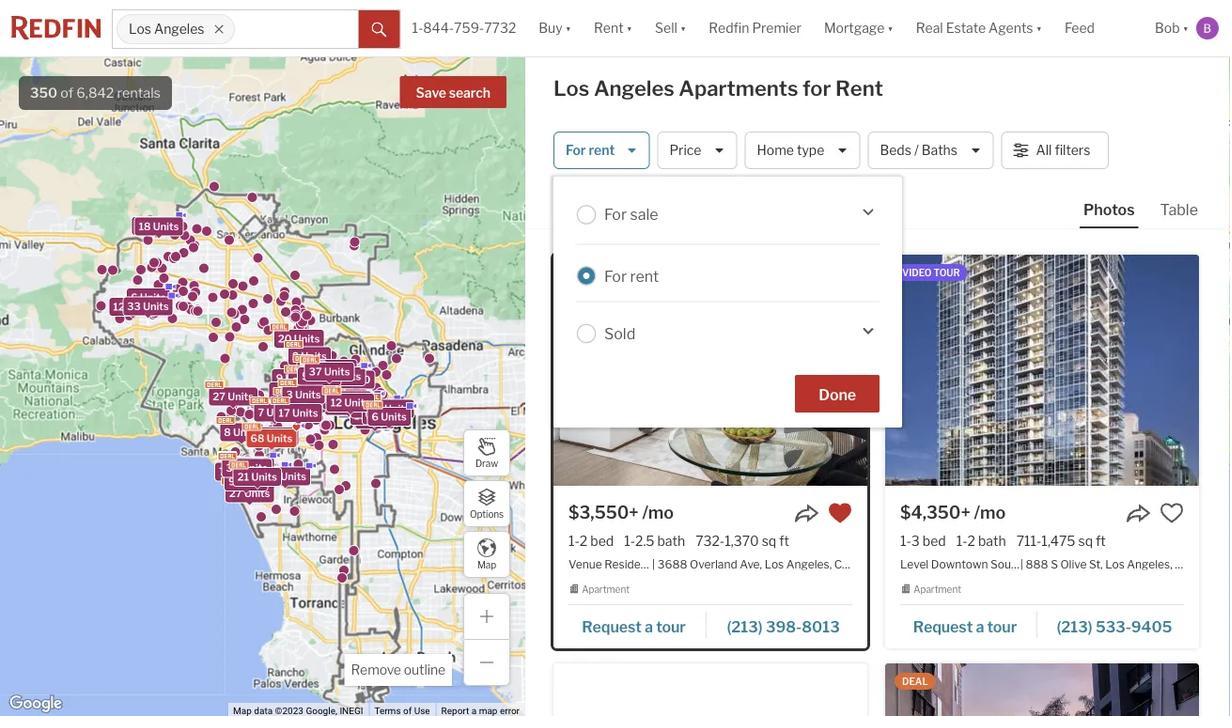 Task type: describe. For each thing, give the bounding box(es) containing it.
7732
[[484, 20, 517, 36]]

1- for 1-2.5 bath
[[624, 533, 636, 549]]

venue
[[569, 557, 602, 571]]

(213) 398-8013
[[727, 618, 840, 636]]

/
[[915, 142, 919, 158]]

0 vertical spatial 33
[[127, 300, 141, 312]]

submit search image
[[372, 22, 387, 37]]

1- for 1-2 bed
[[569, 533, 580, 549]]

search
[[449, 85, 491, 101]]

sold
[[605, 324, 636, 343]]

38 units
[[265, 470, 306, 483]]

90034
[[853, 557, 891, 571]]

2 angeles, from the left
[[1128, 557, 1173, 571]]

rent ▾
[[594, 20, 633, 36]]

los right st,
[[1106, 557, 1125, 571]]

9405
[[1132, 618, 1173, 636]]

0 horizontal spatial 6,842
[[76, 85, 114, 101]]

1 horizontal spatial 27
[[229, 487, 242, 500]]

remove outline button
[[345, 654, 452, 686]]

| 888 s olive st, los angeles, ca 90014
[[1021, 557, 1229, 571]]

4,350
[[360, 414, 390, 426]]

next button image
[[834, 361, 853, 380]]

venue residences
[[569, 557, 666, 571]]

favorite button checkbox for $4,350+ /mo
[[1160, 501, 1185, 526]]

los up 350 of 6,842 rentals
[[129, 21, 151, 37]]

1 angeles, from the left
[[787, 557, 832, 571]]

1 horizontal spatial 3
[[912, 533, 920, 549]]

1 vertical spatial for
[[605, 205, 627, 224]]

favorite button image
[[1160, 501, 1185, 526]]

0 horizontal spatial 7
[[219, 466, 225, 478]]

redfin
[[709, 20, 750, 36]]

map region
[[0, 0, 707, 716]]

0 vertical spatial 27 units
[[213, 391, 254, 403]]

9 units right 34
[[247, 470, 282, 482]]

outline
[[404, 662, 446, 678]]

0 horizontal spatial 6 units
[[131, 291, 166, 304]]

1 vertical spatial 5
[[260, 431, 267, 443]]

favorite button image
[[828, 501, 853, 526]]

9 down 34
[[229, 476, 236, 488]]

(213) 533-9405
[[1057, 618, 1173, 636]]

1 vertical spatial 18 units
[[364, 409, 404, 421]]

0 vertical spatial 8
[[329, 393, 336, 405]]

1-3 bed
[[901, 533, 947, 549]]

st,
[[1090, 557, 1104, 571]]

1,370
[[725, 533, 759, 549]]

1 horizontal spatial 17
[[292, 393, 303, 405]]

0 horizontal spatial 5 units
[[260, 431, 295, 443]]

2 ca from the left
[[1176, 557, 1192, 571]]

▾ for mortgage ▾
[[888, 20, 894, 36]]

request a tour for $3,550+
[[582, 618, 686, 636]]

1-844-759-7732
[[412, 20, 517, 36]]

rentals inside 6,842 rentals •
[[595, 196, 639, 212]]

los right ave,
[[765, 557, 784, 571]]

1-844-759-7732 link
[[412, 20, 517, 36]]

all filters button
[[1002, 132, 1109, 169]]

tour for $4,350+ /mo
[[988, 618, 1017, 636]]

dialog containing for sale
[[554, 177, 903, 428]]

overland
[[690, 557, 738, 571]]

request a tour button for $4,350+
[[901, 611, 1038, 639]]

tour
[[934, 267, 961, 278]]

(213) 533-9405 link
[[1038, 609, 1185, 641]]

153 units
[[314, 370, 361, 383]]

0 horizontal spatial deal
[[571, 267, 597, 278]]

a for $3,550+
[[645, 618, 653, 636]]

0 vertical spatial 21 units
[[292, 375, 332, 388]]

0 vertical spatial 5
[[302, 370, 309, 383]]

real
[[917, 20, 944, 36]]

398-
[[766, 618, 802, 636]]

$4,350+
[[901, 502, 971, 523]]

bob ▾
[[1156, 20, 1189, 36]]

rent ▾ button
[[594, 0, 633, 56]]

s
[[1051, 557, 1059, 571]]

options button
[[464, 480, 511, 527]]

1 vertical spatial 7
[[258, 407, 264, 419]]

0 vertical spatial 20 units
[[278, 333, 320, 345]]

video tour
[[903, 267, 961, 278]]

1 vertical spatial 7 units
[[258, 407, 292, 419]]

buy
[[539, 20, 563, 36]]

1 horizontal spatial 6
[[372, 411, 379, 423]]

1 vertical spatial 18
[[364, 409, 376, 421]]

0 horizontal spatial 17
[[279, 407, 290, 419]]

0 horizontal spatial 8
[[224, 427, 231, 439]]

photos
[[1084, 200, 1135, 219]]

for sale
[[605, 205, 659, 224]]

1-2.5 bath
[[624, 533, 686, 549]]

mortgage ▾ button
[[813, 0, 905, 56]]

1 vertical spatial 21 units
[[238, 471, 277, 483]]

153
[[314, 370, 333, 383]]

1 vertical spatial 17 units
[[279, 407, 318, 419]]

9 down 65
[[298, 378, 305, 390]]

1 vertical spatial 8 units
[[224, 427, 259, 439]]

| for $3,550+ /mo
[[653, 557, 656, 571]]

0 horizontal spatial 18
[[139, 221, 151, 233]]

1 horizontal spatial 8 units
[[329, 393, 364, 405]]

15 units
[[136, 220, 176, 232]]

0 vertical spatial 21
[[292, 375, 304, 388]]

38
[[265, 470, 278, 483]]

1 vertical spatial 27 units
[[229, 487, 270, 500]]

request a tour button for $3,550+
[[569, 611, 707, 639]]

tour for $3,550+ /mo
[[656, 618, 686, 636]]

▾ inside "link"
[[1037, 20, 1043, 36]]

1,475
[[1042, 533, 1076, 549]]

done
[[819, 385, 857, 404]]

bath for $4,350+ /mo
[[979, 533, 1007, 549]]

1 horizontal spatial 33 units
[[308, 367, 350, 379]]

711-1,475 sq ft
[[1017, 533, 1106, 549]]

▾ for buy ▾
[[566, 20, 572, 36]]

angeles for los angeles
[[154, 21, 204, 37]]

estate
[[947, 20, 986, 36]]

2 for 1-2 bath
[[968, 533, 976, 549]]

real estate agents ▾ button
[[905, 0, 1054, 56]]

65
[[302, 364, 315, 377]]

table
[[1161, 200, 1199, 219]]

map button
[[464, 531, 511, 578]]

0 vertical spatial 7 units
[[290, 388, 325, 400]]

sq for $4,350+ /mo
[[1079, 533, 1094, 549]]

feed
[[1065, 20, 1095, 36]]

olive for s
[[1061, 557, 1087, 571]]

mortgage ▾ button
[[825, 0, 894, 56]]

buy ▾
[[539, 20, 572, 36]]

map
[[478, 560, 497, 571]]

beds / baths
[[881, 142, 958, 158]]

0 horizontal spatial rentals
[[117, 85, 161, 101]]

$3,550+
[[569, 502, 639, 523]]

9 units down 34 units
[[229, 476, 264, 488]]

sell ▾ button
[[644, 0, 698, 56]]

sale
[[630, 205, 659, 224]]

rent ▾ button
[[583, 0, 644, 56]]

34 units
[[226, 462, 268, 474]]

350 of 6,842 rentals
[[30, 85, 161, 101]]

type
[[797, 142, 825, 158]]

residences
[[605, 557, 666, 571]]

filters
[[1055, 142, 1091, 158]]

1 vertical spatial 20 units
[[329, 400, 371, 412]]

2 vertical spatial 7 units
[[219, 466, 254, 478]]

732-1,370 sq ft
[[696, 533, 790, 549]]

68 units
[[251, 433, 293, 445]]

37 units
[[309, 366, 350, 378]]

6,842 inside 6,842 rentals •
[[554, 196, 592, 212]]

draw button
[[464, 430, 511, 477]]

1 horizontal spatial 5 units
[[302, 370, 337, 383]]

37
[[309, 366, 322, 378]]

level
[[901, 557, 929, 571]]

1,800
[[342, 374, 371, 386]]

rent inside for rent button
[[589, 142, 615, 158]]

bath for $3,550+ /mo
[[658, 533, 686, 549]]

0 horizontal spatial 20
[[278, 333, 292, 345]]

0 horizontal spatial 27
[[213, 391, 226, 403]]

apartment for $3,550+
[[582, 584, 630, 595]]

south
[[991, 557, 1023, 571]]

save search button
[[400, 76, 507, 108]]

beds / baths button
[[868, 132, 994, 169]]

65 units
[[302, 364, 344, 377]]

533-
[[1096, 618, 1132, 636]]

1 vertical spatial for rent
[[605, 267, 659, 285]]

1- for 1-2 bath
[[957, 533, 968, 549]]

9 left 65
[[276, 372, 283, 385]]



Task type: locate. For each thing, give the bounding box(es) containing it.
20 units down 1,800
[[329, 400, 371, 412]]

5 ▾ from the left
[[1037, 20, 1043, 36]]

table button
[[1157, 199, 1203, 227]]

2 sq from the left
[[1079, 533, 1094, 549]]

6,842 right the of
[[76, 85, 114, 101]]

ft up '| 3688 overland ave, los angeles, ca 90034'
[[780, 533, 790, 549]]

2 horizontal spatial 2
[[968, 533, 976, 549]]

350
[[30, 85, 58, 101]]

request a tour button down the level downtown south olive
[[901, 611, 1038, 639]]

1 request a tour from the left
[[582, 618, 686, 636]]

▾ right bob
[[1183, 20, 1189, 36]]

16 units
[[355, 410, 395, 422]]

2 ▾ from the left
[[627, 20, 633, 36]]

request a tour down 'downtown'
[[914, 618, 1017, 636]]

for inside button
[[566, 142, 586, 158]]

1 bath from the left
[[658, 533, 686, 549]]

draw
[[476, 458, 498, 469]]

1 ca from the left
[[835, 557, 851, 571]]

favorite button checkbox for $3,550+ /mo
[[828, 501, 853, 526]]

previous button image
[[901, 361, 920, 380]]

1 horizontal spatial rent
[[630, 267, 659, 285]]

1 vertical spatial rentals
[[595, 196, 639, 212]]

for left sale
[[605, 205, 627, 224]]

|
[[653, 557, 656, 571], [1021, 557, 1024, 571]]

0 horizontal spatial apartment
[[582, 584, 630, 595]]

all
[[1037, 142, 1053, 158]]

1 horizontal spatial request
[[914, 618, 973, 636]]

1 horizontal spatial tour
[[988, 618, 1017, 636]]

1 horizontal spatial olive
[[1061, 557, 1087, 571]]

0 horizontal spatial ca
[[835, 557, 851, 571]]

rent down sale
[[630, 267, 659, 285]]

1 /mo from the left
[[643, 502, 674, 523]]

0 vertical spatial 20
[[278, 333, 292, 345]]

1 | from the left
[[653, 557, 656, 571]]

2 (213) from the left
[[1057, 618, 1093, 636]]

all filters
[[1037, 142, 1091, 158]]

▾ for sell ▾
[[681, 20, 687, 36]]

0 vertical spatial 6 units
[[131, 291, 166, 304]]

bath up 3688
[[658, 533, 686, 549]]

10 units
[[312, 363, 353, 375], [273, 385, 314, 398], [327, 394, 367, 407], [281, 398, 322, 410], [334, 399, 375, 411]]

0 horizontal spatial 33
[[127, 300, 141, 312]]

next button image
[[1166, 361, 1185, 380]]

sell ▾
[[655, 20, 687, 36]]

1 horizontal spatial ca
[[1176, 557, 1192, 571]]

2 tour from the left
[[988, 618, 1017, 636]]

photo of 3688 overland ave, los angeles, ca 90034 image
[[554, 255, 868, 486]]

▾ right 'agents'
[[1037, 20, 1043, 36]]

favorite button checkbox up '| 3688 overland ave, los angeles, ca 90034'
[[828, 501, 853, 526]]

redfin premier button
[[698, 0, 813, 56]]

27 down 34
[[229, 487, 242, 500]]

ave,
[[740, 557, 763, 571]]

1- for 1-844-759-7732
[[412, 20, 423, 36]]

for rent up sold
[[605, 267, 659, 285]]

1 horizontal spatial a
[[976, 618, 985, 636]]

1 olive from the left
[[1025, 557, 1051, 571]]

baths
[[922, 142, 958, 158]]

2 request a tour from the left
[[914, 618, 1017, 636]]

1 vertical spatial 3
[[912, 533, 920, 549]]

17 units down 3 units
[[279, 407, 318, 419]]

(213) 398-8013 link
[[707, 609, 853, 641]]

premier
[[753, 20, 802, 36]]

for up sold
[[605, 267, 627, 285]]

1 a from the left
[[645, 618, 653, 636]]

1 vertical spatial 6 units
[[372, 411, 407, 423]]

▾ right sell
[[681, 20, 687, 36]]

favorite button checkbox up | 888 s olive st, los angeles, ca 90014
[[1160, 501, 1185, 526]]

68
[[251, 433, 265, 445]]

dialog
[[554, 177, 903, 428]]

8 left '68'
[[224, 427, 231, 439]]

1- right submit search image
[[412, 20, 423, 36]]

20 units
[[278, 333, 320, 345], [329, 400, 371, 412]]

8
[[329, 393, 336, 405], [224, 427, 231, 439]]

6 right 16
[[372, 411, 379, 423]]

1 vertical spatial 8
[[224, 427, 231, 439]]

request a tour
[[582, 618, 686, 636], [914, 618, 1017, 636]]

1 sq from the left
[[762, 533, 777, 549]]

tour down 3688
[[656, 618, 686, 636]]

2 apartment from the left
[[914, 584, 962, 595]]

0 vertical spatial 7
[[290, 388, 296, 400]]

(213) left 398-
[[727, 618, 763, 636]]

1 vertical spatial 5 units
[[260, 431, 295, 443]]

bed down $4,350+
[[923, 533, 947, 549]]

request a tour for $4,350+
[[914, 618, 1017, 636]]

ft for $3,550+ /mo
[[780, 533, 790, 549]]

olive down 711-
[[1025, 557, 1051, 571]]

ft up st,
[[1096, 533, 1106, 549]]

request a tour down the residences
[[582, 618, 686, 636]]

rent
[[589, 142, 615, 158], [630, 267, 659, 285]]

0 horizontal spatial 20 units
[[278, 333, 320, 345]]

| left 3688
[[653, 557, 656, 571]]

real estate agents ▾
[[917, 20, 1043, 36]]

10
[[312, 363, 325, 375], [273, 385, 285, 398], [327, 394, 339, 407], [281, 398, 294, 410], [334, 399, 347, 411]]

0 vertical spatial for
[[566, 142, 586, 158]]

rent up 6,842 rentals •
[[589, 142, 615, 158]]

request for $4,350+
[[914, 618, 973, 636]]

6,842
[[76, 85, 114, 101], [554, 196, 592, 212]]

1 apartment from the left
[[582, 584, 630, 595]]

1 vertical spatial 21
[[238, 471, 249, 483]]

sell
[[655, 20, 678, 36]]

2 request a tour button from the left
[[901, 611, 1038, 639]]

apartment down venue residences
[[582, 584, 630, 595]]

a down the level downtown south olive
[[976, 618, 985, 636]]

3 inside map region
[[286, 389, 293, 401]]

17
[[292, 393, 303, 405], [279, 407, 290, 419]]

9
[[276, 372, 283, 385], [298, 378, 305, 390], [247, 470, 254, 482], [229, 476, 236, 488]]

0 vertical spatial 27
[[213, 391, 226, 403]]

0 horizontal spatial 6
[[131, 291, 138, 304]]

7 units up 68 units
[[258, 407, 292, 419]]

/mo for $4,350+ /mo
[[975, 502, 1006, 523]]

favorite button checkbox
[[828, 501, 853, 526], [1160, 501, 1185, 526]]

request for $3,550+
[[582, 618, 642, 636]]

7 units left 38
[[219, 466, 254, 478]]

1 vertical spatial 33
[[308, 367, 322, 379]]

0 vertical spatial 17
[[292, 393, 303, 405]]

1 horizontal spatial 18 units
[[364, 409, 404, 421]]

save
[[416, 85, 447, 101]]

2 | from the left
[[1021, 557, 1024, 571]]

| for $4,350+ /mo
[[1021, 557, 1024, 571]]

sq up '| 3688 overland ave, los angeles, ca 90034'
[[762, 533, 777, 549]]

1 horizontal spatial request a tour
[[914, 618, 1017, 636]]

rent right buy ▾
[[594, 20, 624, 36]]

google image
[[5, 692, 67, 716]]

8 units
[[329, 393, 364, 405], [224, 427, 259, 439]]

bed for $3,550+
[[591, 533, 614, 549]]

2 for 1-2 bed
[[580, 533, 588, 549]]

/mo up 1-2.5 bath
[[643, 502, 674, 523]]

angeles, right st,
[[1128, 557, 1173, 571]]

home
[[757, 142, 794, 158]]

for up 6,842 rentals •
[[566, 142, 586, 158]]

1 horizontal spatial apartment
[[914, 584, 962, 595]]

1- up level
[[901, 533, 912, 549]]

27 units up '68'
[[213, 391, 254, 403]]

(213) for $3,550+ /mo
[[727, 618, 763, 636]]

1 tour from the left
[[656, 618, 686, 636]]

33 units
[[127, 300, 169, 312], [308, 367, 350, 379]]

bath up south
[[979, 533, 1007, 549]]

2
[[292, 350, 299, 363], [580, 533, 588, 549], [968, 533, 976, 549]]

photo of 888 s olive st, los angeles, ca 90014 image
[[886, 255, 1200, 486]]

1 horizontal spatial 6,842
[[554, 196, 592, 212]]

17 units down 153
[[292, 393, 331, 405]]

photos button
[[1080, 199, 1157, 228]]

0 horizontal spatial olive
[[1025, 557, 1051, 571]]

5
[[302, 370, 309, 383], [260, 431, 267, 443]]

request a tour button down the residences
[[569, 611, 707, 639]]

1 vertical spatial rent
[[836, 76, 884, 101]]

1 vertical spatial 33 units
[[308, 367, 350, 379]]

1 horizontal spatial angeles,
[[1128, 557, 1173, 571]]

1 horizontal spatial 20 units
[[329, 400, 371, 412]]

angeles left remove los angeles image
[[154, 21, 204, 37]]

downtown
[[932, 557, 989, 571]]

1 vertical spatial 17
[[279, 407, 290, 419]]

9 units
[[276, 372, 311, 385], [298, 378, 333, 390], [247, 470, 282, 482], [229, 476, 264, 488]]

request down 'downtown'
[[914, 618, 973, 636]]

1- up 'downtown'
[[957, 533, 968, 549]]

9 units down the 65 units
[[298, 378, 333, 390]]

0 horizontal spatial request a tour button
[[569, 611, 707, 639]]

sell ▾ button
[[655, 0, 687, 56]]

2 vertical spatial 7
[[219, 466, 225, 478]]

2 units
[[292, 350, 327, 363]]

rent inside dropdown button
[[594, 20, 624, 36]]

for rent
[[566, 142, 615, 158], [605, 267, 659, 285]]

save search
[[416, 85, 491, 101]]

angeles,
[[787, 557, 832, 571], [1128, 557, 1173, 571]]

remove outline
[[351, 662, 446, 678]]

2 inside map region
[[292, 350, 299, 363]]

6 units
[[131, 291, 166, 304], [372, 411, 407, 423]]

0 horizontal spatial 5
[[260, 431, 267, 443]]

(213) left 533-
[[1057, 618, 1093, 636]]

1 horizontal spatial rent
[[836, 76, 884, 101]]

0 horizontal spatial |
[[653, 557, 656, 571]]

ca left 90034
[[835, 557, 851, 571]]

759-
[[454, 20, 484, 36]]

mortgage ▾
[[825, 20, 894, 36]]

for rent inside button
[[566, 142, 615, 158]]

1 horizontal spatial sq
[[1079, 533, 1094, 549]]

rent inside 'dialog'
[[630, 267, 659, 285]]

1 horizontal spatial 6 units
[[372, 411, 407, 423]]

6 ▾ from the left
[[1183, 20, 1189, 36]]

/mo up 1-2 bath
[[975, 502, 1006, 523]]

2 favorite button checkbox from the left
[[1160, 501, 1185, 526]]

2 request from the left
[[914, 618, 973, 636]]

1 vertical spatial 20
[[329, 400, 343, 412]]

a for $4,350+
[[976, 618, 985, 636]]

request down venue residences
[[582, 618, 642, 636]]

/mo for $3,550+ /mo
[[643, 502, 674, 523]]

27 units down 34 units
[[229, 487, 270, 500]]

0 horizontal spatial 8 units
[[224, 427, 259, 439]]

sq for $3,550+ /mo
[[762, 533, 777, 549]]

▾ right mortgage
[[888, 20, 894, 36]]

ca left 90014
[[1176, 557, 1192, 571]]

0 vertical spatial 17 units
[[292, 393, 331, 405]]

5 left 37
[[302, 370, 309, 383]]

$3,550+ /mo
[[569, 502, 674, 523]]

4 ▾ from the left
[[888, 20, 894, 36]]

apartment for $4,350+
[[914, 584, 962, 595]]

1- up the residences
[[624, 533, 636, 549]]

2 bath from the left
[[979, 533, 1007, 549]]

2 olive from the left
[[1061, 557, 1087, 571]]

0 vertical spatial deal
[[571, 267, 597, 278]]

0 horizontal spatial request
[[582, 618, 642, 636]]

0 horizontal spatial bath
[[658, 533, 686, 549]]

| left 888
[[1021, 557, 1024, 571]]

2,500
[[367, 410, 397, 422]]

redfin premier
[[709, 20, 802, 36]]

apartments
[[679, 76, 799, 101]]

1 horizontal spatial |
[[1021, 557, 1024, 571]]

0 horizontal spatial 33 units
[[127, 300, 169, 312]]

6 down 15
[[131, 291, 138, 304]]

home type
[[757, 142, 825, 158]]

▾ for bob ▾
[[1183, 20, 1189, 36]]

bed for $4,350+
[[923, 533, 947, 549]]

a down the residences
[[645, 618, 653, 636]]

real estate agents ▾ link
[[917, 0, 1043, 56]]

21 up 3 units
[[292, 375, 304, 388]]

angeles, right ave,
[[787, 557, 832, 571]]

0 vertical spatial 18 units
[[139, 221, 179, 233]]

3688
[[658, 557, 688, 571]]

1 vertical spatial deal
[[903, 676, 929, 687]]

2 ft from the left
[[1096, 533, 1106, 549]]

1 vertical spatial 6,842
[[554, 196, 592, 212]]

video
[[903, 267, 932, 278]]

20 units up 2 units
[[278, 333, 320, 345]]

rentals down los angeles
[[117, 85, 161, 101]]

0 horizontal spatial 2
[[292, 350, 299, 363]]

0 vertical spatial 33 units
[[127, 300, 169, 312]]

3 ▾ from the left
[[681, 20, 687, 36]]

1 ft from the left
[[780, 533, 790, 549]]

1 vertical spatial rent
[[630, 267, 659, 285]]

1 bed from the left
[[591, 533, 614, 549]]

sq up st,
[[1079, 533, 1094, 549]]

5 units
[[302, 370, 337, 383], [260, 431, 295, 443]]

0 horizontal spatial ft
[[780, 533, 790, 549]]

▾ for rent ▾
[[627, 20, 633, 36]]

1-
[[412, 20, 423, 36], [569, 533, 580, 549], [624, 533, 636, 549], [901, 533, 912, 549], [957, 533, 968, 549]]

17 units
[[292, 393, 331, 405], [279, 407, 318, 419]]

for
[[803, 76, 832, 101]]

19
[[370, 403, 382, 415]]

0 vertical spatial rentals
[[117, 85, 161, 101]]

bed up venue residences
[[591, 533, 614, 549]]

0 horizontal spatial favorite button checkbox
[[828, 501, 853, 526]]

for rent up 6,842 rentals •
[[566, 142, 615, 158]]

None search field
[[235, 10, 359, 48]]

1 vertical spatial angeles
[[594, 76, 675, 101]]

33
[[127, 300, 141, 312], [308, 367, 322, 379]]

1 horizontal spatial bed
[[923, 533, 947, 549]]

1- for 1-3 bed
[[901, 533, 912, 549]]

0 horizontal spatial request a tour
[[582, 618, 686, 636]]

remove los angeles image
[[213, 24, 225, 35]]

olive for south
[[1025, 557, 1051, 571]]

1 horizontal spatial favorite button checkbox
[[1160, 501, 1185, 526]]

0 horizontal spatial tour
[[656, 618, 686, 636]]

711-
[[1017, 533, 1042, 549]]

angeles for los angeles apartments for rent
[[594, 76, 675, 101]]

1 horizontal spatial deal
[[903, 676, 929, 687]]

18 units
[[139, 221, 179, 233], [364, 409, 404, 421]]

0 vertical spatial 6
[[131, 291, 138, 304]]

1 vertical spatial 27
[[229, 487, 242, 500]]

2 /mo from the left
[[975, 502, 1006, 523]]

9 units up 3 units
[[276, 372, 311, 385]]

12 units
[[113, 301, 153, 313], [331, 397, 370, 409], [289, 397, 329, 409], [355, 403, 395, 415], [230, 460, 270, 473]]

0 horizontal spatial rent
[[589, 142, 615, 158]]

1- up venue
[[569, 533, 580, 549]]

for
[[566, 142, 586, 158], [605, 205, 627, 224], [605, 267, 627, 285]]

tour down south
[[988, 618, 1017, 636]]

los angeles
[[129, 21, 204, 37]]

user photo image
[[1197, 17, 1220, 39]]

bath
[[658, 533, 686, 549], [979, 533, 1007, 549]]

1 request a tour button from the left
[[569, 611, 707, 639]]

2 a from the left
[[976, 618, 985, 636]]

| 3688 overland ave, los angeles, ca 90034
[[653, 557, 891, 571]]

1 horizontal spatial rentals
[[595, 196, 639, 212]]

▾ right buy
[[566, 20, 572, 36]]

1 vertical spatial 6
[[372, 411, 379, 423]]

732-
[[696, 533, 725, 549]]

photo of 10945 bluffside dr, studio city, ca 91604 image
[[886, 664, 1200, 716]]

ft for $4,350+ /mo
[[1096, 533, 1106, 549]]

▾ left sell
[[627, 20, 633, 36]]

rent right for
[[836, 76, 884, 101]]

1 horizontal spatial /mo
[[975, 502, 1006, 523]]

apartment down 'downtown'
[[914, 584, 962, 595]]

844-
[[423, 20, 454, 36]]

1 horizontal spatial bath
[[979, 533, 1007, 549]]

8 units up 14 units
[[224, 427, 259, 439]]

0 horizontal spatial angeles
[[154, 21, 204, 37]]

buy ▾ button
[[528, 0, 583, 56]]

1 ▾ from the left
[[566, 20, 572, 36]]

mortgage
[[825, 20, 885, 36]]

8 down 153 units
[[329, 393, 336, 405]]

1 horizontal spatial 7
[[258, 407, 264, 419]]

8 units down 1,800
[[329, 393, 364, 405]]

rentals left •
[[595, 196, 639, 212]]

888
[[1026, 557, 1049, 571]]

1 horizontal spatial 18
[[364, 409, 376, 421]]

6,842 left for sale
[[554, 196, 592, 212]]

angeles down rent ▾ dropdown button
[[594, 76, 675, 101]]

0 horizontal spatial /mo
[[643, 502, 674, 523]]

1 request from the left
[[582, 618, 642, 636]]

0 horizontal spatial (213)
[[727, 618, 763, 636]]

2 vertical spatial for
[[605, 267, 627, 285]]

17 down 3 units
[[279, 407, 290, 419]]

27
[[213, 391, 226, 403], [229, 487, 242, 500]]

14
[[226, 461, 238, 473]]

1 (213) from the left
[[727, 618, 763, 636]]

9 right 34
[[247, 470, 254, 482]]

27 up 14
[[213, 391, 226, 403]]

7 units down 37
[[290, 388, 325, 400]]

17 down 65
[[292, 393, 303, 405]]

0 vertical spatial for rent
[[566, 142, 615, 158]]

los down buy ▾ button
[[554, 76, 590, 101]]

34
[[226, 462, 240, 474]]

5 up 14 units
[[260, 431, 267, 443]]

2 bed from the left
[[923, 533, 947, 549]]

1 favorite button checkbox from the left
[[828, 501, 853, 526]]

1 horizontal spatial ft
[[1096, 533, 1106, 549]]

0 vertical spatial angeles
[[154, 21, 204, 37]]

3 units
[[286, 389, 321, 401]]

olive right "s"
[[1061, 557, 1087, 571]]

(213) for $4,350+ /mo
[[1057, 618, 1093, 636]]

14 units
[[226, 461, 266, 473]]

21 left 38
[[238, 471, 249, 483]]

1 horizontal spatial 33
[[308, 367, 322, 379]]



Task type: vqa. For each thing, say whether or not it's contained in the screenshot.
$4,350+ /mo's tour
yes



